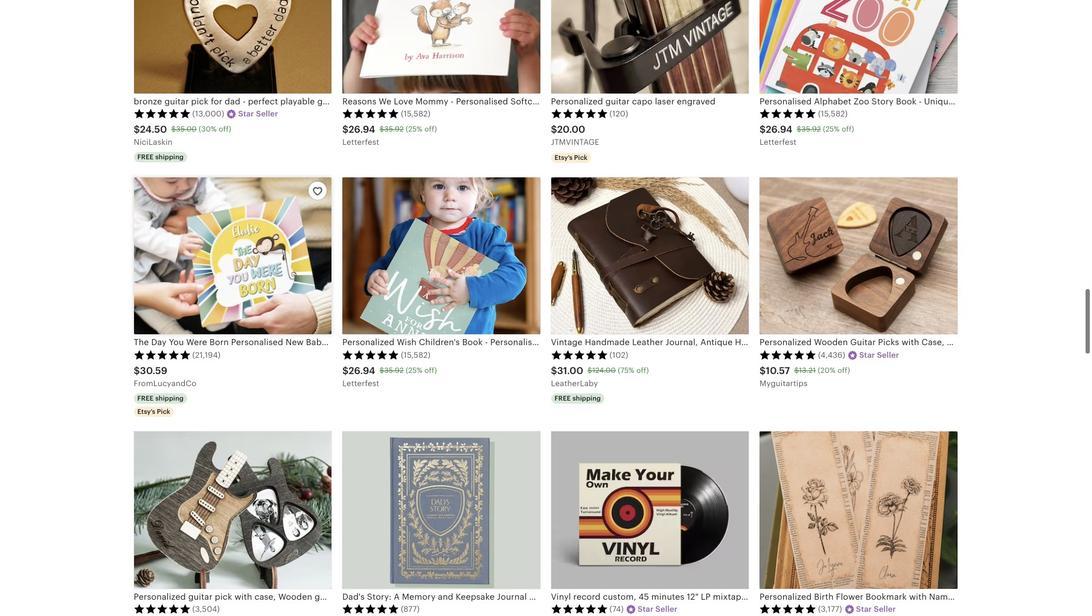 Task type: vqa. For each thing, say whether or not it's contained in the screenshot.
THE $ 26.94 $ 35.92 (25% OFF) LETTERFEST corresponding to Reasons We Love Mommy - Personalised Softcover Book, Unique Mother's Day Gift, Read together children's story - 10 things we love about Mum image
yes



Task type: locate. For each thing, give the bounding box(es) containing it.
star for (3,177)
[[856, 604, 872, 613]]

off) inside $ 24.50 $ 35.00 (30% off) nicilaskin
[[219, 124, 231, 132]]

guitar left pick
[[165, 95, 189, 105]]

(25% for personalized wish children's book - personalised christening gift, new baby gift | first birthday gift idea for baby, kids image's 5 out of 5 stars image
[[406, 365, 423, 374]]

1 horizontal spatial etsy's
[[555, 153, 573, 160]]

0 horizontal spatial etsy's
[[137, 407, 155, 415]]

for
[[211, 95, 222, 105], [334, 95, 345, 105]]

off) inside $ 10.57 $ 13.21 (20% off) myguitartips
[[838, 365, 850, 374]]

star
[[238, 108, 254, 117], [859, 350, 875, 359], [638, 604, 654, 613], [856, 604, 872, 613]]

letterfest
[[342, 137, 379, 146], [760, 137, 797, 146], [342, 378, 379, 387]]

1 horizontal spatial dad
[[348, 95, 363, 105]]

0 horizontal spatial record
[[573, 591, 601, 601]]

pick
[[191, 95, 209, 105]]

star seller down the perfect
[[238, 108, 278, 117]]

1 horizontal spatial etsy's pick
[[555, 153, 588, 160]]

5 out of 5 stars image for personalised alphabet zoo story book - unique christmas gift for babies & young children – perfect xmas eve box or stocking filler image
[[760, 108, 816, 117]]

0 vertical spatial pick
[[574, 153, 588, 160]]

0 vertical spatial etsy's
[[555, 153, 573, 160]]

free down leatherlaby at the bottom right
[[555, 394, 571, 401]]

free shipping for 24.50
[[137, 152, 184, 160]]

star right (4,436)
[[859, 350, 875, 359]]

seller down minutes at right bottom
[[656, 604, 678, 613]]

dad right gift
[[348, 95, 363, 105]]

etsy's pick down fromlucyandco at the bottom left
[[137, 407, 170, 415]]

free
[[137, 152, 154, 160], [137, 394, 154, 401], [555, 394, 571, 401]]

24.50
[[140, 122, 167, 134]]

shipping down nicilaskin
[[155, 152, 184, 160]]

1 horizontal spatial for
[[334, 95, 345, 105]]

5 out of 5 stars image for the reasons we love mommy - personalised softcover book, unique mother's day gift, read together children's story - 10 things we love about mum image
[[342, 108, 399, 117]]

35.92 for 5 out of 5 stars image for personalised alphabet zoo story book - unique christmas gift for babies & young children – perfect xmas eve box or stocking filler image
[[802, 124, 821, 132]]

free shipping down fromlucyandco at the bottom left
[[137, 394, 184, 401]]

cover,
[[846, 591, 871, 601]]

shipping down leatherlaby at the bottom right
[[573, 394, 601, 401]]

reasons we love mommy - personalised softcover book, unique mother's day gift, read together children's story - 10 things we love about mum image
[[342, 0, 540, 92]]

shipping for 24.50
[[155, 152, 184, 160]]

(20%
[[818, 365, 836, 374]]

personalized guitar pick with case, wooden guitar pick, personalized pick, fathers day gift, guitar pick, box for guitar picks, pick case image
[[134, 431, 332, 588]]

(15,582) for personalized wish children's book - personalised christening gift, new baby gift | first birthday gift idea for baby, kids image's 5 out of 5 stars image
[[401, 350, 431, 359]]

5 out of 5 stars image for vinyl record custom, 45 minutes 12" lp mixtape with full printed record cover, playlist on vinyl. image at bottom
[[551, 603, 608, 613]]

5 out of 5 stars image
[[134, 108, 191, 117], [342, 108, 399, 117], [551, 108, 608, 117], [760, 108, 816, 117], [134, 349, 191, 359], [342, 349, 399, 359], [551, 349, 608, 359], [760, 349, 816, 359], [134, 603, 191, 613], [342, 603, 399, 613], [551, 603, 608, 613], [760, 603, 816, 613]]

pick down jtmvintage
[[574, 153, 588, 160]]

5 out of 5 stars image for personalized wish children's book - personalised christening gift, new baby gift | first birthday gift idea for baby, kids image
[[342, 349, 399, 359]]

$ 26.94 $ 35.92 (25% off) letterfest for personalized wish children's book - personalised christening gift, new baby gift | first birthday gift idea for baby, kids image's 5 out of 5 stars image
[[342, 364, 437, 387]]

0 horizontal spatial guitar
[[165, 95, 189, 105]]

off) for personalized wooden guitar picks with case, custom guitar pick holder, plectrum box guitar player gift, father's day, gifts for christmas image
[[838, 365, 850, 374]]

etsy's down jtmvintage
[[555, 153, 573, 160]]

guitar up (120)
[[605, 95, 630, 105]]

45
[[639, 591, 649, 601]]

seller
[[256, 108, 278, 117], [877, 350, 899, 359], [656, 604, 678, 613], [874, 604, 896, 613]]

playable
[[280, 95, 315, 105]]

35.92
[[384, 124, 404, 132], [802, 124, 821, 132], [384, 365, 404, 374]]

2 dad from the left
[[348, 95, 363, 105]]

26.94
[[349, 122, 375, 134], [766, 122, 793, 134], [349, 364, 375, 375]]

gift
[[317, 95, 331, 105]]

star down "cover,"
[[856, 604, 872, 613]]

seller down the perfect
[[256, 108, 278, 117]]

star down -
[[238, 108, 254, 117]]

1 horizontal spatial guitar
[[605, 95, 630, 105]]

2 for from the left
[[334, 95, 345, 105]]

free shipping down nicilaskin
[[137, 152, 184, 160]]

vinyl record custom, 45 minutes 12" lp mixtape with full printed record cover, playlist on vinyl.
[[551, 591, 939, 601]]

personalized wooden guitar picks with case, custom guitar pick holder, plectrum box guitar player gift, father's day, gifts for christmas image
[[760, 177, 957, 334]]

1 guitar from the left
[[165, 95, 189, 105]]

seller down playlist
[[874, 604, 896, 613]]

guitar for 24.50
[[165, 95, 189, 105]]

$ 26.94 $ 35.92 (25% off) letterfest for 5 out of 5 stars image for personalised alphabet zoo story book - unique christmas gift for babies & young children – perfect xmas eve box or stocking filler image
[[760, 122, 854, 146]]

2 guitar from the left
[[605, 95, 630, 105]]

35.92 for personalized wish children's book - personalised christening gift, new baby gift | first birthday gift idea for baby, kids image's 5 out of 5 stars image
[[384, 365, 404, 374]]

26.94 for 5 out of 5 stars image related to the reasons we love mommy - personalised softcover book, unique mother's day gift, read together children's story - 10 things we love about mum image
[[349, 122, 375, 134]]

star down '45'
[[638, 604, 654, 613]]

perfect
[[248, 95, 278, 105]]

guitar
[[165, 95, 189, 105], [605, 95, 630, 105]]

dad left -
[[225, 95, 240, 105]]

etsy's down fromlucyandco at the bottom left
[[137, 407, 155, 415]]

(4,436)
[[818, 350, 845, 359]]

nicilaskin
[[134, 137, 173, 146]]

(21,194)
[[192, 350, 221, 359]]

on
[[904, 591, 915, 601]]

off)
[[219, 124, 231, 132], [425, 124, 437, 132], [842, 124, 854, 132], [425, 365, 437, 374], [636, 365, 649, 374], [838, 365, 850, 374]]

free shipping down leatherlaby at the bottom right
[[555, 394, 601, 401]]

(25%
[[406, 124, 423, 132], [823, 124, 840, 132], [406, 365, 423, 374]]

dad
[[225, 95, 240, 105], [348, 95, 363, 105]]

(25% for 5 out of 5 stars image for personalised alphabet zoo story book - unique christmas gift for babies & young children – perfect xmas eve box or stocking filler image
[[823, 124, 840, 132]]

26.94 for 5 out of 5 stars image for personalised alphabet zoo story book - unique christmas gift for babies & young children – perfect xmas eve box or stocking filler image
[[766, 122, 793, 134]]

star seller down playlist
[[856, 604, 896, 613]]

seller right (4,436)
[[877, 350, 899, 359]]

$ 20.00 jtmvintage
[[551, 122, 599, 146]]

pick down fromlucyandco at the bottom left
[[157, 407, 170, 415]]

(13,000)
[[192, 108, 224, 117]]

record up (3,177)
[[816, 591, 844, 601]]

1 dad from the left
[[225, 95, 240, 105]]

star seller down minutes at right bottom
[[638, 604, 678, 613]]

1 record from the left
[[573, 591, 601, 601]]

for up (13,000)
[[211, 95, 222, 105]]

$ 26.94 $ 35.92 (25% off) letterfest
[[342, 122, 437, 146], [760, 122, 854, 146], [342, 364, 437, 387]]

1 vertical spatial pick
[[157, 407, 170, 415]]

star seller for (13,000)
[[238, 108, 278, 117]]

personalized birth flower bookmark with name, laminated personalized bookmark, double-sided image
[[760, 431, 957, 588]]

1 horizontal spatial record
[[816, 591, 844, 601]]

5 out of 5 stars image for bronze guitar pick for dad - perfect playable gift for dad image
[[134, 108, 191, 117]]

star seller right (4,436)
[[859, 350, 899, 359]]

(120)
[[610, 108, 628, 117]]

$ 26.94 $ 35.92 (25% off) letterfest for 5 out of 5 stars image related to the reasons we love mommy - personalised softcover book, unique mother's day gift, read together children's story - 10 things we love about mum image
[[342, 122, 437, 146]]

0 horizontal spatial etsy's pick
[[137, 407, 170, 415]]

0 horizontal spatial pick
[[157, 407, 170, 415]]

$ 10.57 $ 13.21 (20% off) myguitartips
[[760, 364, 850, 387]]

etsy's pick down jtmvintage
[[555, 153, 588, 160]]

letterfest for 5 out of 5 stars image for personalised alphabet zoo story book - unique christmas gift for babies & young children – perfect xmas eve box or stocking filler image
[[760, 137, 797, 146]]

vinyl record custom, 45 minutes 12" lp mixtape with full printed record cover, playlist on vinyl. image
[[551, 431, 749, 588]]

free down nicilaskin
[[137, 152, 154, 160]]

5 out of 5 stars image for the personalized birth flower bookmark with name, laminated personalized bookmark, double-sided image
[[760, 603, 816, 613]]

star seller
[[238, 108, 278, 117], [859, 350, 899, 359], [638, 604, 678, 613], [856, 604, 896, 613]]

record
[[573, 591, 601, 601], [816, 591, 844, 601]]

$
[[134, 122, 140, 134], [342, 122, 349, 134], [551, 122, 557, 134], [760, 122, 766, 134], [171, 124, 176, 132], [380, 124, 384, 132], [797, 124, 802, 132], [134, 364, 140, 375], [342, 364, 349, 375], [551, 364, 557, 375], [760, 364, 766, 375], [380, 365, 384, 374], [588, 365, 592, 374], [794, 365, 799, 374]]

for right gift
[[334, 95, 345, 105]]

vinyl
[[551, 591, 571, 601]]

free for 31.00
[[555, 394, 571, 401]]

0 vertical spatial etsy's pick
[[555, 153, 588, 160]]

0 horizontal spatial dad
[[225, 95, 240, 105]]

(30%
[[199, 124, 217, 132]]

etsy's
[[555, 153, 573, 160], [137, 407, 155, 415]]

playlist
[[873, 591, 902, 601]]

personalised alphabet zoo story book - unique christmas gift for babies & young children – perfect xmas eve box or stocking filler image
[[760, 0, 957, 92]]

free shipping
[[137, 152, 184, 160], [137, 394, 184, 401], [555, 394, 601, 401]]

full
[[769, 591, 782, 601]]

bronze
[[134, 95, 162, 105]]

etsy's pick
[[555, 153, 588, 160], [137, 407, 170, 415]]

personalized
[[551, 95, 603, 105]]

seller for (4,436)
[[877, 350, 899, 359]]

(102)
[[610, 350, 628, 359]]

35.00
[[176, 124, 197, 132]]

shipping
[[155, 152, 184, 160], [155, 394, 184, 401], [573, 394, 601, 401]]

0 horizontal spatial for
[[211, 95, 222, 105]]

record right vinyl
[[573, 591, 601, 601]]

(15,582)
[[401, 108, 431, 117], [818, 108, 848, 117], [401, 350, 431, 359]]

pick
[[574, 153, 588, 160], [157, 407, 170, 415]]

star seller for (3,177)
[[856, 604, 896, 613]]

(15,582) for 5 out of 5 stars image for personalised alphabet zoo story book - unique christmas gift for babies & young children – perfect xmas eve box or stocking filler image
[[818, 108, 848, 117]]

5 out of 5 stars image for personalized wooden guitar picks with case, custom guitar pick holder, plectrum box guitar player gift, father's day, gifts for christmas image
[[760, 349, 816, 359]]

1 vertical spatial etsy's pick
[[137, 407, 170, 415]]

5 out of 5 stars image for personalized guitar pick with case, wooden guitar pick, personalized pick, fathers day gift, guitar pick, box for guitar picks, pick case image in the bottom left of the page
[[134, 603, 191, 613]]

10.57
[[766, 364, 790, 375]]

bronze guitar pick for dad - perfect playable gift for dad image
[[134, 0, 332, 92]]

mixtape
[[713, 591, 746, 601]]



Task type: describe. For each thing, give the bounding box(es) containing it.
leatherlaby
[[551, 378, 598, 387]]

capo
[[632, 95, 653, 105]]

off) inside $ 31.00 $ 124.00 (75% off) leatherlaby
[[636, 365, 649, 374]]

(75%
[[618, 365, 635, 374]]

(3,177)
[[818, 604, 842, 613]]

13.21
[[799, 365, 816, 374]]

$ inside the $ 20.00 jtmvintage
[[551, 122, 557, 134]]

personalized wish children's book - personalised christening gift, new baby gift | first birthday gift idea for baby, kids image
[[342, 177, 540, 334]]

$ inside the $ 30.59 fromlucyandco
[[134, 364, 140, 375]]

lp
[[701, 591, 711, 601]]

26.94 for personalized wish children's book - personalised christening gift, new baby gift | first birthday gift idea for baby, kids image's 5 out of 5 stars image
[[349, 364, 375, 375]]

$ 31.00 $ 124.00 (75% off) leatherlaby
[[551, 364, 649, 387]]

-
[[243, 95, 246, 105]]

(25% for 5 out of 5 stars image related to the reasons we love mommy - personalised softcover book, unique mother's day gift, read together children's story - 10 things we love about mum image
[[406, 124, 423, 132]]

12"
[[687, 591, 699, 601]]

20.00
[[557, 122, 585, 134]]

off) for personalized wish children's book - personalised christening gift, new baby gift | first birthday gift idea for baby, kids image
[[425, 365, 437, 374]]

5 out of 5 stars image for the day you were born personalised new baby book, new baby, personalized baby book, personalised gifts for newborns, baptism gift image
[[134, 349, 191, 359]]

1 horizontal spatial pick
[[574, 153, 588, 160]]

star seller for (74)
[[638, 604, 678, 613]]

free for 24.50
[[137, 152, 154, 160]]

2 record from the left
[[816, 591, 844, 601]]

35.92 for 5 out of 5 stars image related to the reasons we love mommy - personalised softcover book, unique mother's day gift, read together children's story - 10 things we love about mum image
[[384, 124, 404, 132]]

off) for personalised alphabet zoo story book - unique christmas gift for babies & young children – perfect xmas eve box or stocking filler image
[[842, 124, 854, 132]]

seller for (13,000)
[[256, 108, 278, 117]]

letterfest for personalized wish children's book - personalised christening gift, new baby gift | first birthday gift idea for baby, kids image's 5 out of 5 stars image
[[342, 378, 379, 387]]

seller for (74)
[[656, 604, 678, 613]]

personalized guitar capo laser engraved
[[551, 95, 716, 105]]

printed
[[784, 591, 814, 601]]

1 vertical spatial etsy's
[[137, 407, 155, 415]]

personalized guitar capo laser engraved image
[[551, 0, 749, 92]]

free down fromlucyandco at the bottom left
[[137, 394, 154, 401]]

the day you were born personalised new baby book, new baby, personalized baby book, personalised gifts for newborns, baptism gift image
[[134, 177, 332, 334]]

custom,
[[603, 591, 636, 601]]

letterfest for 5 out of 5 stars image related to the reasons we love mommy - personalised softcover book, unique mother's day gift, read together children's story - 10 things we love about mum image
[[342, 137, 379, 146]]

31.00
[[557, 364, 583, 375]]

star for (4,436)
[[859, 350, 875, 359]]

off) for the reasons we love mommy - personalised softcover book, unique mother's day gift, read together children's story - 10 things we love about mum image
[[425, 124, 437, 132]]

124.00
[[592, 365, 616, 374]]

vinyl.
[[917, 591, 939, 601]]

shipping for 31.00
[[573, 394, 601, 401]]

minutes
[[651, 591, 685, 601]]

engraved
[[677, 95, 716, 105]]

fromlucyandco
[[134, 378, 196, 387]]

5 out of 5 stars image for dad's story: a memory and keepsake journal for dad - (anniversary gift for him, father's day gift, new dad gift, birthday gift for dad) image
[[342, 603, 399, 613]]

with
[[749, 591, 766, 601]]

dad's story: a memory and keepsake journal for dad - (anniversary gift for him, father's day gift, new dad gift, birthday gift for dad) image
[[342, 431, 540, 588]]

(15,582) for 5 out of 5 stars image related to the reasons we love mommy - personalised softcover book, unique mother's day gift, read together children's story - 10 things we love about mum image
[[401, 108, 431, 117]]

vintage handmade leather journal, antique handmade leather bound journal with deckle edge paper, leather sketchbook gift, christmas gift image
[[551, 177, 749, 334]]

myguitartips
[[760, 378, 808, 387]]

(3,504)
[[192, 604, 220, 613]]

seller for (3,177)
[[874, 604, 896, 613]]

$ 30.59 fromlucyandco
[[134, 364, 196, 387]]

guitar for 20.00
[[605, 95, 630, 105]]

5 out of 5 stars image for "vintage handmade leather journal, antique handmade leather bound journal with deckle edge paper, leather sketchbook gift, christmas gift" image
[[551, 349, 608, 359]]

$ 24.50 $ 35.00 (30% off) nicilaskin
[[134, 122, 231, 146]]

free shipping for 31.00
[[555, 394, 601, 401]]

1 for from the left
[[211, 95, 222, 105]]

shipping down fromlucyandco at the bottom left
[[155, 394, 184, 401]]

star for (74)
[[638, 604, 654, 613]]

jtmvintage
[[551, 137, 599, 146]]

(877)
[[401, 604, 420, 613]]

laser
[[655, 95, 675, 105]]

star for (13,000)
[[238, 108, 254, 117]]

star seller for (4,436)
[[859, 350, 899, 359]]

bronze guitar pick for dad - perfect playable gift for dad
[[134, 95, 363, 105]]

30.59
[[140, 364, 167, 375]]

5 out of 5 stars image for 'personalized guitar capo laser engraved' image
[[551, 108, 608, 117]]

(74)
[[610, 604, 624, 613]]



